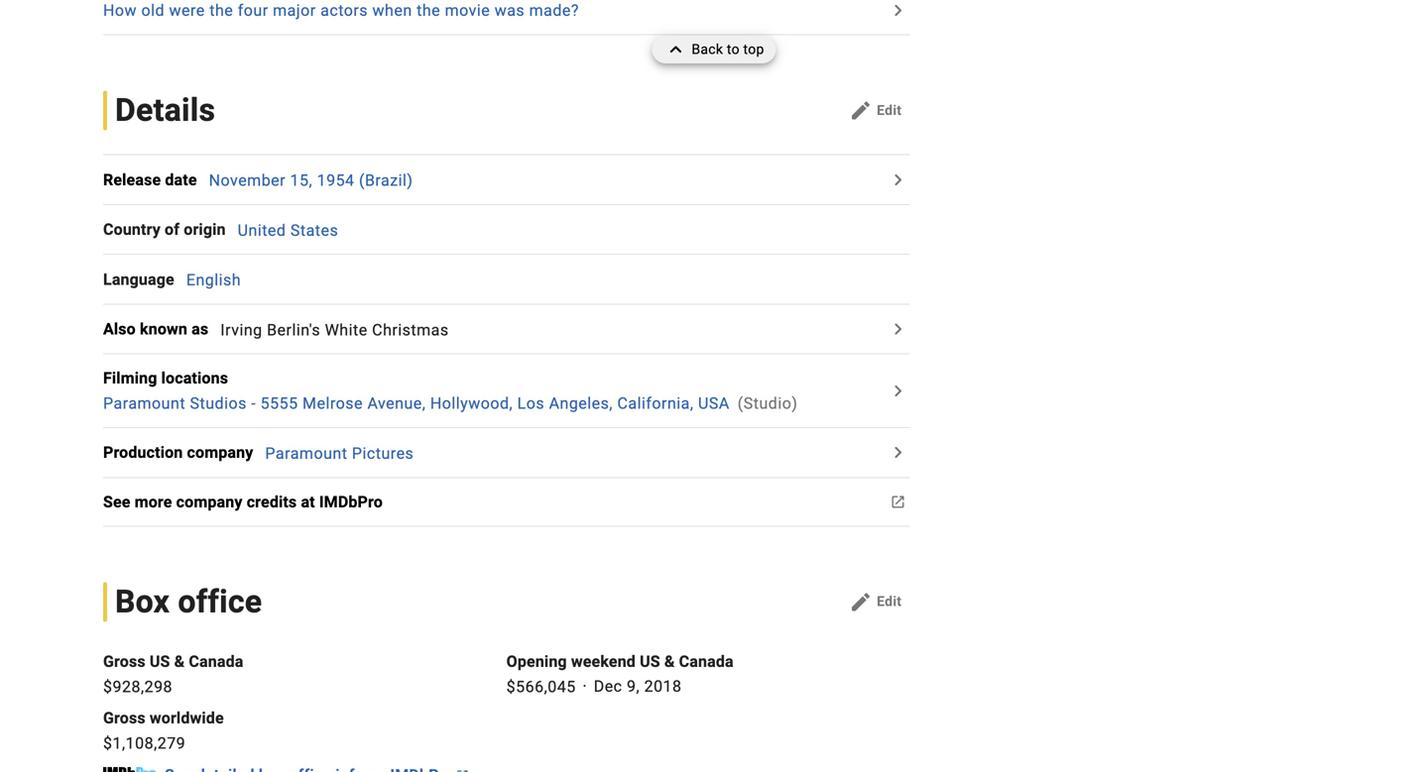 Task type: vqa. For each thing, say whether or not it's contained in the screenshot.
hours
no



Task type: describe. For each thing, give the bounding box(es) containing it.
gross for gross worldwide $1,108,279
[[103, 710, 146, 728]]

edit for details
[[877, 102, 902, 119]]

date
[[165, 170, 197, 189]]

english button
[[186, 271, 241, 290]]

2 the from the left
[[417, 1, 441, 20]]

dec 9, 2018
[[594, 678, 682, 697]]

opening weekend us & canada
[[507, 653, 734, 672]]

see more image for release date
[[886, 168, 910, 192]]

as
[[192, 320, 209, 339]]

opening
[[507, 653, 567, 672]]

worldwide
[[150, 710, 224, 728]]

imdbpro
[[319, 493, 383, 512]]

gross us & canada $928,298
[[103, 653, 244, 697]]

$1,108,279
[[103, 735, 186, 753]]

old
[[141, 1, 165, 20]]

release date
[[103, 170, 197, 189]]

english
[[186, 271, 241, 290]]

production
[[103, 444, 183, 463]]

dec
[[594, 678, 623, 697]]

(brazil)
[[359, 171, 413, 190]]

box
[[115, 584, 170, 621]]

berlin's
[[267, 321, 321, 340]]

at
[[301, 493, 315, 512]]

irving
[[221, 321, 263, 340]]

edit button for box office
[[842, 587, 910, 618]]

how
[[103, 1, 137, 20]]

see
[[103, 493, 131, 512]]

united
[[238, 221, 286, 240]]

see more company credits at imdbpro
[[103, 493, 383, 512]]

hollywood,
[[431, 394, 513, 413]]

office
[[178, 584, 262, 621]]

see more company credits at imdbpro button
[[103, 490, 395, 514]]

edit image for details
[[850, 99, 873, 123]]

edit image for box office
[[850, 591, 873, 614]]

(studio)
[[738, 394, 798, 413]]

november
[[209, 171, 286, 190]]

1 vertical spatial company
[[176, 493, 243, 512]]

pictures
[[352, 444, 414, 463]]

9,
[[627, 678, 640, 697]]

paramount inside filming locations paramount studios - 5555 melrose avenue, hollywood, los angeles, california, usa (studio)
[[103, 394, 186, 413]]

2 canada from the left
[[679, 653, 734, 672]]

also known as button
[[103, 318, 221, 341]]

paramount studios - 5555 melrose avenue, hollywood, los angeles, california, usa button
[[103, 394, 730, 413]]

made?
[[530, 1, 579, 20]]

-
[[251, 394, 256, 413]]

paramount pictures button
[[265, 444, 414, 463]]

1 horizontal spatial paramount
[[265, 444, 348, 463]]

edit button for details
[[842, 95, 910, 127]]

actors
[[321, 1, 368, 20]]

four
[[238, 1, 269, 20]]

november 15, 1954 (brazil)
[[209, 171, 413, 190]]

white
[[325, 321, 368, 340]]

back to top button
[[652, 36, 777, 64]]

filming
[[103, 369, 157, 388]]

major
[[273, 1, 316, 20]]

2 us from the left
[[640, 653, 661, 672]]

united states
[[238, 221, 339, 240]]

november 15, 1954 (brazil) button
[[209, 171, 413, 190]]

angeles,
[[549, 394, 613, 413]]

also
[[103, 320, 136, 339]]

box office
[[115, 584, 262, 621]]



Task type: locate. For each thing, give the bounding box(es) containing it.
2 gross from the top
[[103, 710, 146, 728]]

gross inside gross worldwide $1,108,279
[[103, 710, 146, 728]]

paramount up at
[[265, 444, 348, 463]]

company
[[187, 444, 253, 463], [176, 493, 243, 512]]

edit image
[[850, 99, 873, 123], [850, 591, 873, 614]]

$566,045
[[507, 678, 576, 697]]

2 see more image from the top
[[886, 379, 910, 403]]

locations
[[161, 369, 228, 388]]

edit
[[877, 102, 902, 119], [877, 594, 902, 610]]

1 gross from the top
[[103, 653, 146, 672]]

known
[[140, 320, 188, 339]]

filming locations paramount studios - 5555 melrose avenue, hollywood, los angeles, california, usa (studio)
[[103, 369, 798, 413]]

1 horizontal spatial &
[[665, 653, 675, 672]]

1 vertical spatial edit
[[877, 594, 902, 610]]

paramount pictures
[[265, 444, 414, 463]]

1 vertical spatial paramount
[[265, 444, 348, 463]]

production company
[[103, 444, 253, 463]]

california,
[[618, 394, 694, 413]]

0 horizontal spatial canada
[[189, 653, 244, 672]]

gross up $928,298
[[103, 653, 146, 672]]

paramount
[[103, 394, 186, 413], [265, 444, 348, 463]]

gross up $1,108,279
[[103, 710, 146, 728]]

when
[[373, 1, 412, 20]]

& inside gross us & canada $928,298
[[174, 653, 185, 672]]

country of origin
[[103, 220, 226, 239]]

details
[[115, 92, 215, 129]]

canada down office
[[189, 653, 244, 672]]

los
[[518, 394, 545, 413]]

3 see more image from the top
[[886, 441, 910, 465]]

0 horizontal spatial paramount
[[103, 394, 186, 413]]

1 edit image from the top
[[850, 99, 873, 123]]

1 horizontal spatial us
[[640, 653, 661, 672]]

5555
[[261, 394, 298, 413]]

the left four
[[210, 1, 233, 20]]

& up the worldwide
[[174, 653, 185, 672]]

language
[[103, 270, 174, 289]]

studios
[[190, 394, 247, 413]]

1 horizontal spatial canada
[[679, 653, 734, 672]]

see the answer image
[[886, 0, 910, 22]]

us up $928,298
[[150, 653, 170, 672]]

gross
[[103, 653, 146, 672], [103, 710, 146, 728]]

0 horizontal spatial us
[[150, 653, 170, 672]]

expand less image
[[664, 36, 692, 64]]

to
[[727, 41, 740, 58]]

top
[[744, 41, 765, 58]]

0 vertical spatial edit
[[877, 102, 902, 119]]

company down studios at the left
[[187, 444, 253, 463]]

see more image for filming locations
[[886, 379, 910, 403]]

1 us from the left
[[150, 653, 170, 672]]

see more image
[[886, 318, 910, 341]]

avenue,
[[368, 394, 426, 413]]

the right when
[[417, 1, 441, 20]]

canada inside gross us & canada $928,298
[[189, 653, 244, 672]]

how old were the four major actors when the movie was made?
[[103, 1, 579, 20]]

gross inside gross us & canada $928,298
[[103, 653, 146, 672]]

0 horizontal spatial &
[[174, 653, 185, 672]]

&
[[174, 653, 185, 672], [665, 653, 675, 672]]

2018
[[645, 678, 682, 697]]

0 vertical spatial edit image
[[850, 99, 873, 123]]

1 see more image from the top
[[886, 168, 910, 192]]

united states button
[[238, 221, 339, 240]]

canada up 2018
[[679, 653, 734, 672]]

edit button
[[842, 95, 910, 127], [842, 587, 910, 618]]

0 vertical spatial gross
[[103, 653, 146, 672]]

see more image for production company
[[886, 441, 910, 465]]

edit for box office
[[877, 594, 902, 610]]

production company button
[[103, 441, 265, 465]]

1 canada from the left
[[189, 653, 244, 672]]

the
[[210, 1, 233, 20], [417, 1, 441, 20]]

2 & from the left
[[665, 653, 675, 672]]

us inside gross us & canada $928,298
[[150, 653, 170, 672]]

1 vertical spatial edit button
[[842, 587, 910, 618]]

were
[[169, 1, 205, 20]]

us
[[150, 653, 170, 672], [640, 653, 661, 672]]

christmas
[[372, 321, 449, 340]]

1 horizontal spatial the
[[417, 1, 441, 20]]

canada
[[189, 653, 244, 672], [679, 653, 734, 672]]

2 edit image from the top
[[850, 591, 873, 614]]

usa
[[699, 394, 730, 413]]

weekend
[[571, 653, 636, 672]]

see more image
[[886, 168, 910, 192], [886, 379, 910, 403], [886, 441, 910, 465], [886, 490, 910, 514]]

1 vertical spatial gross
[[103, 710, 146, 728]]

of
[[165, 220, 180, 239]]

gross for gross us & canada $928,298
[[103, 653, 146, 672]]

was
[[495, 1, 525, 20]]

release date button
[[103, 168, 209, 192]]

states
[[291, 221, 339, 240]]

also known as
[[103, 320, 209, 339]]

more
[[135, 493, 172, 512]]

& up 2018
[[665, 653, 675, 672]]

movie
[[445, 1, 490, 20]]

how old were the four major actors when the movie was made? button
[[103, 0, 884, 22]]

company down production company button
[[176, 493, 243, 512]]

2 edit from the top
[[877, 594, 902, 610]]

1 & from the left
[[174, 653, 185, 672]]

country
[[103, 220, 161, 239]]

us up dec 9, 2018
[[640, 653, 661, 672]]

release
[[103, 170, 161, 189]]

0 vertical spatial company
[[187, 444, 253, 463]]

1 vertical spatial edit image
[[850, 591, 873, 614]]

2 edit button from the top
[[842, 587, 910, 618]]

back to top
[[692, 41, 765, 58]]

irving berlin's white christmas
[[221, 321, 449, 340]]

credits
[[247, 493, 297, 512]]

1 edit from the top
[[877, 102, 902, 119]]

0 vertical spatial edit button
[[842, 95, 910, 127]]

0 horizontal spatial the
[[210, 1, 233, 20]]

paramount down filming at the left of page
[[103, 394, 186, 413]]

back
[[692, 41, 724, 58]]

filming locations button
[[103, 367, 240, 391]]

1 the from the left
[[210, 1, 233, 20]]

4 see more image from the top
[[886, 490, 910, 514]]

15,
[[290, 171, 313, 190]]

0 vertical spatial paramount
[[103, 394, 186, 413]]

$928,298
[[103, 678, 173, 697]]

gross worldwide $1,108,279
[[103, 710, 224, 753]]

1 edit button from the top
[[842, 95, 910, 127]]

1954
[[317, 171, 355, 190]]

origin
[[184, 220, 226, 239]]

melrose
[[303, 394, 363, 413]]



